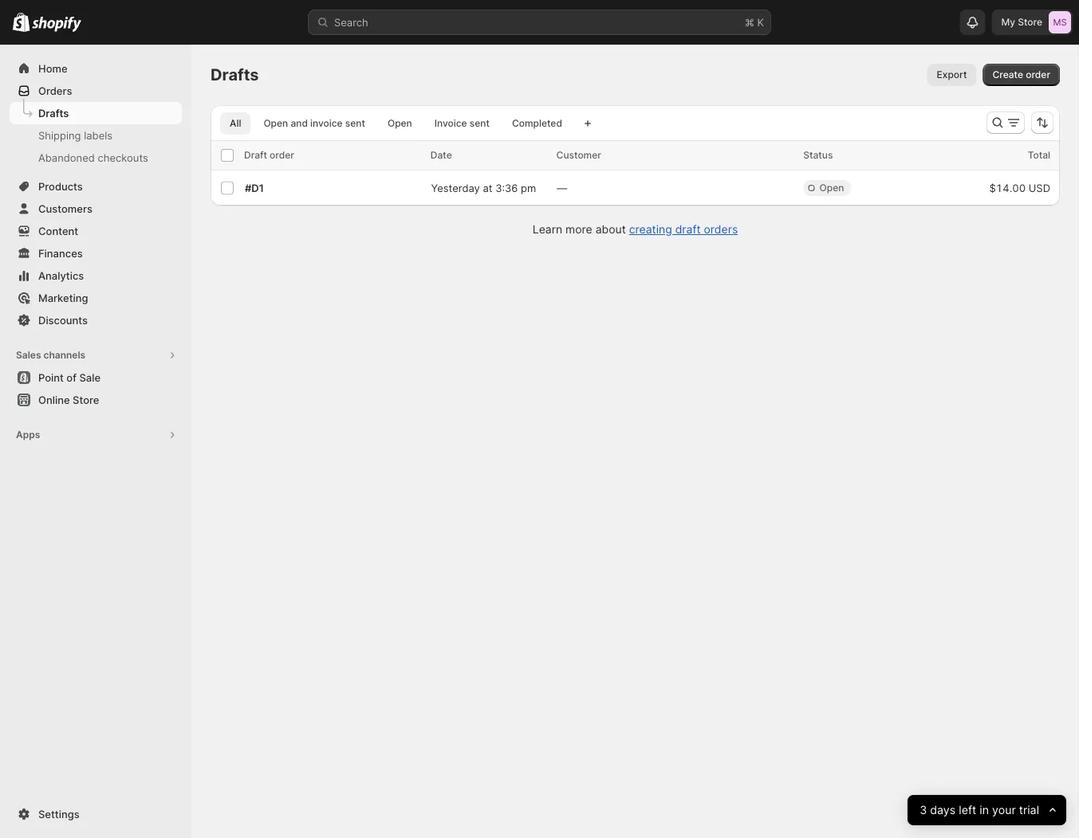 Task type: vqa. For each thing, say whether or not it's contained in the screenshot.
Completed link
yes



Task type: describe. For each thing, give the bounding box(es) containing it.
drafts link
[[10, 102, 182, 124]]

at
[[483, 182, 492, 194]]

order for create order
[[1026, 69, 1050, 81]]

store for online store
[[73, 394, 99, 406]]

2 sent from the left
[[470, 118, 490, 129]]

point of sale
[[38, 372, 101, 384]]

settings link
[[10, 804, 182, 826]]

your
[[992, 804, 1016, 818]]

online
[[38, 394, 70, 406]]

home
[[38, 62, 67, 75]]

customers link
[[10, 198, 182, 220]]

apps
[[16, 429, 40, 441]]

marketing link
[[10, 287, 182, 309]]

invoice
[[434, 118, 467, 129]]

tab list containing all
[[217, 112, 575, 135]]

products
[[38, 180, 83, 193]]

$14.00 usd
[[989, 182, 1050, 194]]

online store link
[[10, 389, 182, 412]]

—
[[557, 182, 567, 194]]

open and invoice sent link
[[254, 112, 375, 135]]

discounts link
[[10, 309, 182, 332]]

invoice sent link
[[425, 112, 499, 135]]

open inside 'link'
[[263, 118, 288, 129]]

abandoned checkouts link
[[10, 147, 182, 169]]

content link
[[10, 220, 182, 242]]

trial
[[1019, 804, 1039, 818]]

creating draft orders link
[[629, 223, 738, 236]]

marketing
[[38, 292, 88, 304]]

sale
[[79, 372, 101, 384]]

$14.00
[[989, 182, 1026, 194]]

status
[[803, 150, 833, 161]]

more
[[565, 223, 592, 236]]

shopify image
[[32, 16, 82, 32]]

discounts
[[38, 314, 88, 327]]

usd
[[1029, 182, 1050, 194]]

completed link
[[502, 112, 572, 135]]

shipping labels link
[[10, 124, 182, 147]]

finances
[[38, 247, 83, 260]]

0 horizontal spatial drafts
[[38, 107, 69, 119]]

open and invoice sent
[[263, 118, 365, 129]]

sales channels button
[[10, 345, 182, 367]]

3 days left in your trial button
[[907, 796, 1066, 826]]

orders
[[38, 85, 72, 97]]

3
[[920, 804, 927, 818]]

sent inside 'link'
[[345, 118, 365, 129]]

sales channels
[[16, 350, 85, 361]]

invoice
[[310, 118, 343, 129]]

point
[[38, 372, 64, 384]]

analytics link
[[10, 265, 182, 287]]

left
[[959, 804, 976, 818]]

creating
[[629, 223, 672, 236]]

customer
[[556, 150, 601, 161]]

checkouts
[[98, 152, 148, 164]]

invoice sent
[[434, 118, 490, 129]]

#d1 link
[[245, 182, 264, 194]]

shopify image
[[13, 12, 30, 32]]

settings
[[38, 809, 79, 821]]

k
[[757, 16, 764, 28]]

all button
[[220, 112, 251, 135]]

yesterday
[[431, 182, 480, 194]]

abandoned
[[38, 152, 95, 164]]

home link
[[10, 57, 182, 80]]

⌘ k
[[745, 16, 764, 28]]

yesterday at 3:36 pm
[[431, 182, 536, 194]]

draft
[[675, 223, 701, 236]]

abandoned checkouts
[[38, 152, 148, 164]]



Task type: locate. For each thing, give the bounding box(es) containing it.
1 vertical spatial order
[[270, 150, 294, 161]]

customers
[[38, 203, 92, 215]]

learn
[[533, 223, 562, 236]]

my store
[[1001, 16, 1042, 28]]

content
[[38, 225, 78, 237]]

orders
[[704, 223, 738, 236]]

tab list
[[217, 112, 575, 135]]

#d1
[[245, 182, 264, 194]]

order for draft order
[[270, 150, 294, 161]]

open link
[[378, 112, 422, 135]]

3 days left in your trial
[[920, 804, 1039, 818]]

draft
[[244, 150, 267, 161]]

online store
[[38, 394, 99, 406]]

1 horizontal spatial sent
[[470, 118, 490, 129]]

0 horizontal spatial order
[[270, 150, 294, 161]]

of
[[66, 372, 77, 384]]

channels
[[43, 350, 85, 361]]

0 horizontal spatial open
[[263, 118, 288, 129]]

create
[[993, 69, 1023, 81]]

0 horizontal spatial sent
[[345, 118, 365, 129]]

sales
[[16, 350, 41, 361]]

days
[[930, 804, 955, 818]]

orders link
[[10, 80, 182, 102]]

and
[[291, 118, 308, 129]]

2 horizontal spatial open
[[820, 182, 844, 194]]

finances link
[[10, 242, 182, 265]]

apps button
[[10, 424, 182, 447]]

store down sale
[[73, 394, 99, 406]]

export
[[937, 69, 967, 81]]

order right create
[[1026, 69, 1050, 81]]

point of sale button
[[0, 367, 191, 389]]

1 horizontal spatial open
[[388, 118, 412, 129]]

0 vertical spatial store
[[1018, 16, 1042, 28]]

1 sent from the left
[[345, 118, 365, 129]]

order right draft on the left top of the page
[[270, 150, 294, 161]]

store for my store
[[1018, 16, 1042, 28]]

⌘
[[745, 16, 754, 28]]

1 vertical spatial store
[[73, 394, 99, 406]]

open left invoice
[[388, 118, 412, 129]]

1 horizontal spatial store
[[1018, 16, 1042, 28]]

learn more about creating draft orders
[[533, 223, 738, 236]]

my store image
[[1049, 11, 1071, 33]]

open down the status
[[820, 182, 844, 194]]

sent
[[345, 118, 365, 129], [470, 118, 490, 129]]

0 vertical spatial order
[[1026, 69, 1050, 81]]

create order
[[993, 69, 1050, 81]]

store right my
[[1018, 16, 1042, 28]]

1 horizontal spatial order
[[1026, 69, 1050, 81]]

shipping labels
[[38, 129, 113, 142]]

3:36 pm
[[495, 182, 536, 194]]

shipping
[[38, 129, 81, 142]]

open
[[263, 118, 288, 129], [388, 118, 412, 129], [820, 182, 844, 194]]

date
[[430, 150, 452, 161]]

drafts up all
[[211, 65, 259, 85]]

draft order
[[244, 150, 294, 161]]

my
[[1001, 16, 1015, 28]]

store
[[1018, 16, 1042, 28], [73, 394, 99, 406]]

order
[[1026, 69, 1050, 81], [270, 150, 294, 161]]

total
[[1028, 150, 1050, 161]]

create order link
[[983, 64, 1060, 86]]

1 horizontal spatial drafts
[[211, 65, 259, 85]]

drafts
[[211, 65, 259, 85], [38, 107, 69, 119]]

online store button
[[0, 389, 191, 412]]

open left and
[[263, 118, 288, 129]]

all
[[230, 118, 241, 129]]

labels
[[84, 129, 113, 142]]

1 vertical spatial drafts
[[38, 107, 69, 119]]

sent right invoice
[[470, 118, 490, 129]]

drafts down orders
[[38, 107, 69, 119]]

in
[[979, 804, 989, 818]]

store inside "link"
[[73, 394, 99, 406]]

products link
[[10, 175, 182, 198]]

0 vertical spatial drafts
[[211, 65, 259, 85]]

export button
[[927, 64, 977, 86]]

0 horizontal spatial store
[[73, 394, 99, 406]]

completed
[[512, 118, 562, 129]]

sent right 'invoice'
[[345, 118, 365, 129]]

analytics
[[38, 270, 84, 282]]

about
[[595, 223, 626, 236]]

search
[[334, 16, 368, 28]]

point of sale link
[[10, 367, 182, 389]]



